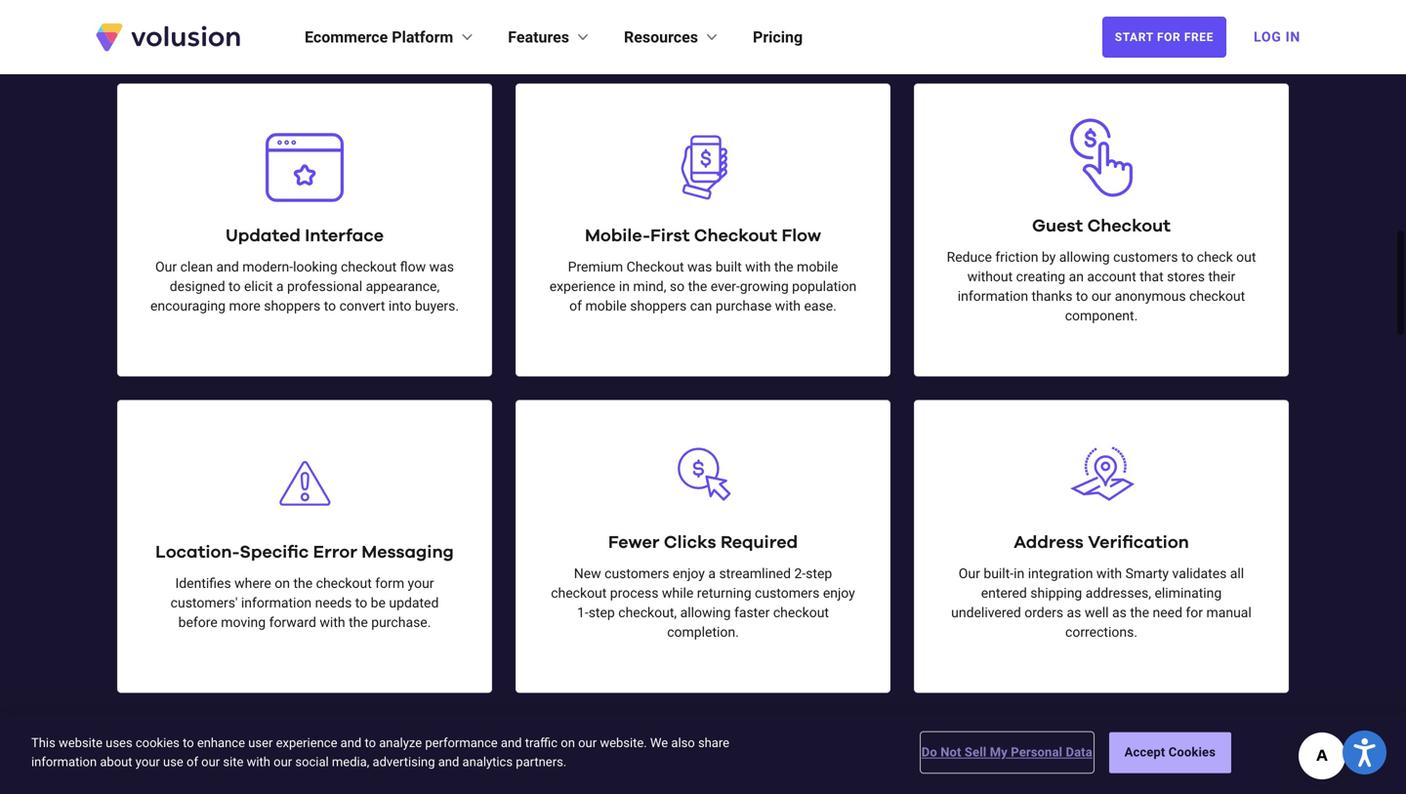 Task type: vqa. For each thing, say whether or not it's contained in the screenshot.


Task type: locate. For each thing, give the bounding box(es) containing it.
checkout down the their
[[1190, 288, 1246, 304]]

0 horizontal spatial our
[[155, 259, 177, 275]]

2 was from the left
[[688, 259, 712, 275]]

in inside our built-in integration with smarty validates all entered shipping addresses, eliminating undelivered orders as well as the need for manual corrections.
[[1014, 565, 1025, 582]]

the down needs
[[349, 614, 368, 630]]

1 vertical spatial mobile
[[586, 298, 627, 314]]

anonymous
[[1115, 288, 1186, 304]]

customers inside reduce friction by allowing customers to check out without creating an account that stores their information thanks to our anonymous checkout component.
[[1114, 249, 1178, 265]]

1 horizontal spatial of
[[570, 298, 582, 314]]

checkout up built
[[694, 227, 778, 245]]

to up stores
[[1182, 249, 1194, 265]]

a inside our clean and modern-looking checkout flow was designed to elicit a professional appearance, encouraging more shoppers to convert into buyers.
[[276, 278, 284, 294]]

the inside our built-in integration with smarty validates all entered shipping addresses, eliminating undelivered orders as well as the need for manual corrections.
[[1130, 605, 1150, 621]]

1 vertical spatial allowing
[[680, 605, 731, 621]]

step right streamlined
[[806, 565, 832, 582]]

our inside our built-in integration with smarty validates all entered shipping addresses, eliminating undelivered orders as well as the need for manual corrections.
[[959, 565, 980, 582]]

0 horizontal spatial mobile
[[586, 298, 627, 314]]

fewer
[[608, 534, 660, 551]]

checkout inside the premium checkout was built with the mobile experience in mind, so the ever-growing population of mobile shoppers can purchase with ease.
[[627, 259, 684, 275]]

0 vertical spatial in
[[619, 278, 630, 294]]

of
[[570, 298, 582, 314], [187, 754, 198, 769]]

1 vertical spatial our
[[959, 565, 980, 582]]

a inside new customers enjoy a streamlined 2-step checkout process while returning customers enjoy 1-step checkout, allowing faster checkout completion.
[[708, 565, 716, 582]]

of down premium
[[570, 298, 582, 314]]

moving
[[221, 614, 266, 630]]

share
[[698, 735, 730, 750]]

1 horizontal spatial shoppers
[[630, 298, 687, 314]]

sell
[[965, 745, 987, 760]]

1 horizontal spatial step
[[806, 565, 832, 582]]

0 vertical spatial on
[[275, 575, 290, 591]]

was left built
[[688, 259, 712, 275]]

0 horizontal spatial as
[[1067, 605, 1082, 621]]

not
[[941, 745, 962, 760]]

the up can
[[688, 278, 707, 294]]

customers up that
[[1114, 249, 1178, 265]]

mobile down premium
[[586, 298, 627, 314]]

0 horizontal spatial checkout
[[627, 259, 684, 275]]

the left need
[[1130, 605, 1150, 621]]

0 vertical spatial information
[[958, 288, 1029, 304]]

information down without
[[958, 288, 1029, 304]]

experience for in
[[550, 278, 616, 294]]

your down cookies
[[136, 754, 160, 769]]

with up addresses,
[[1097, 565, 1122, 582]]

your
[[408, 575, 434, 591], [136, 754, 160, 769]]

process
[[610, 585, 659, 601]]

needs
[[315, 595, 352, 611]]

0 vertical spatial our
[[155, 259, 177, 275]]

performance
[[425, 735, 498, 750]]

0 vertical spatial step
[[806, 565, 832, 582]]

and inside our clean and modern-looking checkout flow was designed to elicit a professional appearance, encouraging more shoppers to convert into buyers.
[[216, 259, 239, 275]]

1 vertical spatial customers
[[605, 565, 669, 582]]

platform
[[392, 28, 453, 46]]

experience up social
[[276, 735, 337, 750]]

checkout down 2-
[[773, 605, 829, 621]]

0 horizontal spatial your
[[136, 754, 160, 769]]

our up component.
[[1092, 288, 1112, 304]]

shoppers
[[264, 298, 321, 314], [630, 298, 687, 314]]

to left the be
[[355, 595, 367, 611]]

a
[[276, 278, 284, 294], [708, 565, 716, 582]]

1 as from the left
[[1067, 605, 1082, 621]]

information down website
[[31, 754, 97, 769]]

step down the process
[[589, 605, 615, 621]]

0 horizontal spatial on
[[275, 575, 290, 591]]

in left mind,
[[619, 278, 630, 294]]

1-
[[577, 605, 589, 621]]

experience down premium
[[550, 278, 616, 294]]

checkout up needs
[[316, 575, 372, 591]]

0 horizontal spatial in
[[619, 278, 630, 294]]

0 horizontal spatial shoppers
[[264, 298, 321, 314]]

shoppers inside our clean and modern-looking checkout flow was designed to elicit a professional appearance, encouraging more shoppers to convert into buyers.
[[264, 298, 321, 314]]

completion.
[[667, 624, 739, 640]]

elicit
[[244, 278, 273, 294]]

do not sell my personal data
[[922, 745, 1093, 760]]

where
[[235, 575, 271, 591]]

1 vertical spatial in
[[1014, 565, 1025, 582]]

1 was from the left
[[429, 259, 454, 275]]

a up returning
[[708, 565, 716, 582]]

our
[[1092, 288, 1112, 304], [578, 735, 597, 750], [201, 754, 220, 769], [274, 754, 292, 769]]

0 vertical spatial your
[[408, 575, 434, 591]]

experience inside the premium checkout was built with the mobile experience in mind, so the ever-growing population of mobile shoppers can purchase with ease.
[[550, 278, 616, 294]]

0 horizontal spatial information
[[31, 754, 97, 769]]

0 horizontal spatial allowing
[[680, 605, 731, 621]]

1 horizontal spatial allowing
[[1060, 249, 1110, 265]]

our left clean
[[155, 259, 177, 275]]

1 vertical spatial a
[[708, 565, 716, 582]]

allowing inside new customers enjoy a streamlined 2-step checkout process while returning customers enjoy 1-step checkout, allowing faster checkout completion.
[[680, 605, 731, 621]]

be
[[371, 595, 386, 611]]

0 horizontal spatial was
[[429, 259, 454, 275]]

1 vertical spatial your
[[136, 754, 160, 769]]

orders
[[1025, 605, 1064, 621]]

enhance
[[197, 735, 245, 750]]

1 horizontal spatial our
[[959, 565, 980, 582]]

customers down 2-
[[755, 585, 820, 601]]

0 vertical spatial allowing
[[1060, 249, 1110, 265]]

2 vertical spatial customers
[[755, 585, 820, 601]]

our down enhance
[[201, 754, 220, 769]]

our left social
[[274, 754, 292, 769]]

all
[[1230, 565, 1245, 582]]

mobile up "population"
[[797, 259, 838, 275]]

1 vertical spatial on
[[561, 735, 575, 750]]

log in
[[1254, 29, 1301, 45]]

manual
[[1207, 605, 1252, 621]]

fewer clicks required
[[608, 534, 798, 551]]

start for free link
[[1102, 17, 1227, 58]]

checkout up appearance,
[[341, 259, 397, 275]]

in up entered
[[1014, 565, 1025, 582]]

our left the 'built-'
[[959, 565, 980, 582]]

shipping
[[1031, 585, 1082, 601]]

interface
[[305, 227, 384, 245]]

into
[[389, 298, 412, 314]]

2 horizontal spatial checkout
[[1088, 217, 1171, 235]]

use
[[163, 754, 183, 769]]

1 horizontal spatial a
[[708, 565, 716, 582]]

shoppers down professional
[[264, 298, 321, 314]]

0 horizontal spatial of
[[187, 754, 198, 769]]

1 horizontal spatial your
[[408, 575, 434, 591]]

and right clean
[[216, 259, 239, 275]]

checkout up account
[[1088, 217, 1171, 235]]

2 as from the left
[[1113, 605, 1127, 621]]

cookies
[[1169, 745, 1216, 760]]

with down "growing" on the top of the page
[[775, 298, 801, 314]]

information up the forward
[[241, 595, 312, 611]]

was right flow
[[429, 259, 454, 275]]

appearance,
[[366, 278, 440, 294]]

1 horizontal spatial information
[[241, 595, 312, 611]]

with inside this website uses cookies to enhance user experience and to analyze performance and traffic on our website. we also share information about your use of our site with our social media, advertising and analytics partners.
[[247, 754, 270, 769]]

partners.
[[516, 754, 567, 769]]

as down addresses,
[[1113, 605, 1127, 621]]

0 horizontal spatial experience
[[276, 735, 337, 750]]

2 shoppers from the left
[[630, 298, 687, 314]]

on inside this website uses cookies to enhance user experience and to analyze performance and traffic on our website. we also share information about your use of our site with our social media, advertising and analytics partners.
[[561, 735, 575, 750]]

1 horizontal spatial was
[[688, 259, 712, 275]]

1 vertical spatial of
[[187, 754, 198, 769]]

enjoy
[[673, 565, 705, 582], [823, 585, 855, 601]]

0 vertical spatial a
[[276, 278, 284, 294]]

messaging
[[362, 544, 454, 561]]

and left traffic on the bottom
[[501, 735, 522, 750]]

checkout up 1-
[[551, 585, 607, 601]]

modern-
[[242, 259, 293, 275]]

guest checkout
[[1032, 217, 1171, 235]]

log in link
[[1242, 16, 1313, 59]]

population
[[792, 278, 857, 294]]

guest
[[1032, 217, 1083, 235]]

to
[[1182, 249, 1194, 265], [229, 278, 241, 294], [1076, 288, 1088, 304], [324, 298, 336, 314], [355, 595, 367, 611], [183, 735, 194, 750], [365, 735, 376, 750]]

0 vertical spatial experience
[[550, 278, 616, 294]]

with up "growing" on the top of the page
[[745, 259, 771, 275]]

free
[[1185, 30, 1214, 44]]

about
[[100, 754, 132, 769]]

2 horizontal spatial customers
[[1114, 249, 1178, 265]]

of right use
[[187, 754, 198, 769]]

0 horizontal spatial enjoy
[[673, 565, 705, 582]]

ecommerce platform
[[305, 28, 453, 46]]

can
[[690, 298, 712, 314]]

customers up the process
[[605, 565, 669, 582]]

open accessibe: accessibility options, statement and help image
[[1354, 738, 1376, 767]]

our inside our clean and modern-looking checkout flow was designed to elicit a professional appearance, encouraging more shoppers to convert into buyers.
[[155, 259, 177, 275]]

1 horizontal spatial mobile
[[797, 259, 838, 275]]

0 vertical spatial of
[[570, 298, 582, 314]]

1 horizontal spatial on
[[561, 735, 575, 750]]

1 vertical spatial step
[[589, 605, 615, 621]]

clicks
[[664, 534, 716, 551]]

convert
[[339, 298, 385, 314]]

that
[[1140, 269, 1164, 285]]

your up updated
[[408, 575, 434, 591]]

2 horizontal spatial information
[[958, 288, 1029, 304]]

on right where
[[275, 575, 290, 591]]

2 vertical spatial information
[[31, 754, 97, 769]]

first
[[651, 227, 690, 245]]

analyze
[[379, 735, 422, 750]]

my
[[990, 745, 1008, 760]]

with down user at the left bottom of page
[[247, 754, 270, 769]]

1 horizontal spatial experience
[[550, 278, 616, 294]]

1 horizontal spatial checkout
[[694, 227, 778, 245]]

information inside reduce friction by allowing customers to check out without creating an account that stores their information thanks to our anonymous checkout component.
[[958, 288, 1029, 304]]

allowing
[[1060, 249, 1110, 265], [680, 605, 731, 621]]

experience for and
[[276, 735, 337, 750]]

shoppers down mind,
[[630, 298, 687, 314]]

location-
[[155, 544, 240, 561]]

our
[[155, 259, 177, 275], [959, 565, 980, 582]]

growing
[[740, 278, 789, 294]]

customers
[[1114, 249, 1178, 265], [605, 565, 669, 582], [755, 585, 820, 601]]

allowing up an
[[1060, 249, 1110, 265]]

allowing up completion.
[[680, 605, 731, 621]]

looking
[[293, 259, 338, 275]]

0 vertical spatial customers
[[1114, 249, 1178, 265]]

this website uses cookies to enhance user experience and to analyze performance and traffic on our website. we also share information about your use of our site with our social media, advertising and analytics partners.
[[31, 735, 730, 769]]

checkout inside reduce friction by allowing customers to check out without creating an account that stores their information thanks to our anonymous checkout component.
[[1190, 288, 1246, 304]]

returning
[[697, 585, 752, 601]]

premium checkout was built with the mobile experience in mind, so the ever-growing population of mobile shoppers can purchase with ease.
[[550, 259, 857, 314]]

your inside this website uses cookies to enhance user experience and to analyze performance and traffic on our website. we also share information about your use of our site with our social media, advertising and analytics partners.
[[136, 754, 160, 769]]

1 shoppers from the left
[[264, 298, 321, 314]]

check
[[1197, 249, 1233, 265]]

0 vertical spatial enjoy
[[673, 565, 705, 582]]

with down needs
[[320, 614, 345, 630]]

1 vertical spatial information
[[241, 595, 312, 611]]

checkout up mind,
[[627, 259, 684, 275]]

creating
[[1016, 269, 1066, 285]]

1 vertical spatial experience
[[276, 735, 337, 750]]

media,
[[332, 754, 370, 769]]

thanks
[[1032, 288, 1073, 304]]

before
[[178, 614, 218, 630]]

shoppers inside the premium checkout was built with the mobile experience in mind, so the ever-growing population of mobile shoppers can purchase with ease.
[[630, 298, 687, 314]]

user
[[248, 735, 273, 750]]

1 vertical spatial enjoy
[[823, 585, 855, 601]]

0 horizontal spatial a
[[276, 278, 284, 294]]

1 horizontal spatial in
[[1014, 565, 1025, 582]]

experience inside this website uses cookies to enhance user experience and to analyze performance and traffic on our website. we also share information about your use of our site with our social media, advertising and analytics partners.
[[276, 735, 337, 750]]

mobile-first checkout flow
[[585, 227, 821, 245]]

updated
[[226, 227, 301, 245]]

on right traffic on the bottom
[[561, 735, 575, 750]]

in
[[619, 278, 630, 294], [1014, 565, 1025, 582]]

checkout
[[1088, 217, 1171, 235], [694, 227, 778, 245], [627, 259, 684, 275]]

mobile-
[[585, 227, 651, 245]]

1 horizontal spatial as
[[1113, 605, 1127, 621]]

as left well
[[1067, 605, 1082, 621]]

with inside our built-in integration with smarty validates all entered shipping addresses, eliminating undelivered orders as well as the need for manual corrections.
[[1097, 565, 1122, 582]]

our inside reduce friction by allowing customers to check out without creating an account that stores their information thanks to our anonymous checkout component.
[[1092, 288, 1112, 304]]

a right elicit
[[276, 278, 284, 294]]

forward
[[269, 614, 316, 630]]

information
[[958, 288, 1029, 304], [241, 595, 312, 611], [31, 754, 97, 769]]



Task type: describe. For each thing, give the bounding box(es) containing it.
your inside identifies where on the checkout form your customers' information needs to be updated before moving forward with the purchase.
[[408, 575, 434, 591]]

built
[[716, 259, 742, 275]]

the down location-specific error messaging
[[293, 575, 313, 591]]

smarty
[[1126, 565, 1169, 582]]

do not sell my personal data button
[[922, 733, 1093, 772]]

an
[[1069, 269, 1084, 285]]

our for updated interface
[[155, 259, 177, 275]]

with inside identifies where on the checkout form your customers' information needs to be updated before moving forward with the purchase.
[[320, 614, 345, 630]]

ecommerce platform button
[[305, 25, 477, 49]]

checkout for premium
[[627, 259, 684, 275]]

features button
[[508, 25, 593, 49]]

pricing link
[[753, 25, 803, 49]]

ever-
[[711, 278, 740, 294]]

our built-in integration with smarty validates all entered shipping addresses, eliminating undelivered orders as well as the need for manual corrections.
[[951, 565, 1252, 640]]

form
[[375, 575, 404, 591]]

reduce
[[947, 249, 992, 265]]

advertising
[[373, 754, 435, 769]]

customers'
[[171, 595, 238, 611]]

the up "growing" on the top of the page
[[774, 259, 794, 275]]

reduce friction by allowing customers to check out without creating an account that stores their information thanks to our anonymous checkout component.
[[947, 249, 1256, 324]]

in inside the premium checkout was built with the mobile experience in mind, so the ever-growing population of mobile shoppers can purchase with ease.
[[619, 278, 630, 294]]

to down professional
[[324, 298, 336, 314]]

2-
[[795, 565, 806, 582]]

out
[[1237, 249, 1256, 265]]

this
[[31, 735, 55, 750]]

analytics
[[462, 754, 513, 769]]

component.
[[1065, 308, 1138, 324]]

in
[[1286, 29, 1301, 45]]

website
[[59, 735, 103, 750]]

traffic
[[525, 735, 558, 750]]

required
[[721, 534, 798, 551]]

our for address verification
[[959, 565, 980, 582]]

clean
[[180, 259, 213, 275]]

checkout,
[[618, 605, 677, 621]]

was inside our clean and modern-looking checkout flow was designed to elicit a professional appearance, encouraging more shoppers to convert into buyers.
[[429, 259, 454, 275]]

to up use
[[183, 735, 194, 750]]

on inside identifies where on the checkout form your customers' information needs to be updated before moving forward with the purchase.
[[275, 575, 290, 591]]

identifies
[[175, 575, 231, 591]]

verification
[[1088, 534, 1189, 551]]

streamlined
[[719, 565, 791, 582]]

to up more
[[229, 278, 241, 294]]

information inside this website uses cookies to enhance user experience and to analyze performance and traffic on our website. we also share information about your use of our site with our social media, advertising and analytics partners.
[[31, 754, 97, 769]]

1 horizontal spatial enjoy
[[823, 585, 855, 601]]

0 horizontal spatial step
[[589, 605, 615, 621]]

their
[[1209, 269, 1236, 285]]

purchase.
[[371, 614, 431, 630]]

checkout for guest
[[1088, 217, 1171, 235]]

accept cookies
[[1125, 745, 1216, 760]]

to down an
[[1076, 288, 1088, 304]]

mind,
[[633, 278, 667, 294]]

new
[[574, 565, 601, 582]]

to up media,
[[365, 735, 376, 750]]

features
[[508, 28, 569, 46]]

and up media,
[[341, 735, 362, 750]]

our clean and modern-looking checkout flow was designed to elicit a professional appearance, encouraging more shoppers to convert into buyers.
[[150, 259, 459, 314]]

do
[[922, 745, 938, 760]]

allowing inside reduce friction by allowing customers to check out without creating an account that stores their information thanks to our anonymous checkout component.
[[1060, 249, 1110, 265]]

professional
[[287, 278, 362, 294]]

information inside identifies where on the checkout form your customers' information needs to be updated before moving forward with the purchase.
[[241, 595, 312, 611]]

cookies
[[136, 735, 180, 750]]

privacy alert dialog
[[0, 714, 1406, 794]]

undelivered
[[951, 605, 1021, 621]]

location-specific error messaging
[[155, 544, 454, 561]]

checkout inside our clean and modern-looking checkout flow was designed to elicit a professional appearance, encouraging more shoppers to convert into buyers.
[[341, 259, 397, 275]]

address
[[1014, 534, 1084, 551]]

stores
[[1167, 269, 1205, 285]]

resources button
[[624, 25, 722, 49]]

specific
[[240, 544, 309, 561]]

new customers enjoy a streamlined 2-step checkout process while returning customers enjoy 1-step checkout, allowing faster checkout completion.
[[551, 565, 855, 640]]

our left website.
[[578, 735, 597, 750]]

to inside identifies where on the checkout form your customers' information needs to be updated before moving forward with the purchase.
[[355, 595, 367, 611]]

friction
[[996, 249, 1039, 265]]

of inside this website uses cookies to enhance user experience and to analyze performance and traffic on our website. we also share information about your use of our site with our social media, advertising and analytics partners.
[[187, 754, 198, 769]]

of inside the premium checkout was built with the mobile experience in mind, so the ever-growing population of mobile shoppers can purchase with ease.
[[570, 298, 582, 314]]

address verification
[[1014, 534, 1189, 551]]

0 vertical spatial mobile
[[797, 259, 838, 275]]

encouraging
[[150, 298, 226, 314]]

while
[[662, 585, 694, 601]]

0 horizontal spatial customers
[[605, 565, 669, 582]]

error
[[313, 544, 357, 561]]

faster
[[734, 605, 770, 621]]

personal
[[1011, 745, 1063, 760]]

log
[[1254, 29, 1282, 45]]

updated
[[389, 595, 439, 611]]

addresses,
[[1086, 585, 1152, 601]]

uses
[[106, 735, 132, 750]]

entered
[[981, 585, 1027, 601]]

without
[[968, 269, 1013, 285]]

identifies where on the checkout form your customers' information needs to be updated before moving forward with the purchase.
[[171, 575, 439, 630]]

premium
[[568, 259, 623, 275]]

1 horizontal spatial customers
[[755, 585, 820, 601]]

designed
[[170, 278, 225, 294]]

for
[[1157, 30, 1181, 44]]

by
[[1042, 249, 1056, 265]]

accept
[[1125, 745, 1166, 760]]

more
[[229, 298, 261, 314]]

accept cookies button
[[1109, 732, 1231, 773]]

checkout inside identifies where on the checkout form your customers' information needs to be updated before moving forward with the purchase.
[[316, 575, 372, 591]]

was inside the premium checkout was built with the mobile experience in mind, so the ever-growing population of mobile shoppers can purchase with ease.
[[688, 259, 712, 275]]

corrections.
[[1066, 624, 1138, 640]]

and down performance
[[438, 754, 459, 769]]

also
[[671, 735, 695, 750]]

we
[[650, 735, 668, 750]]



